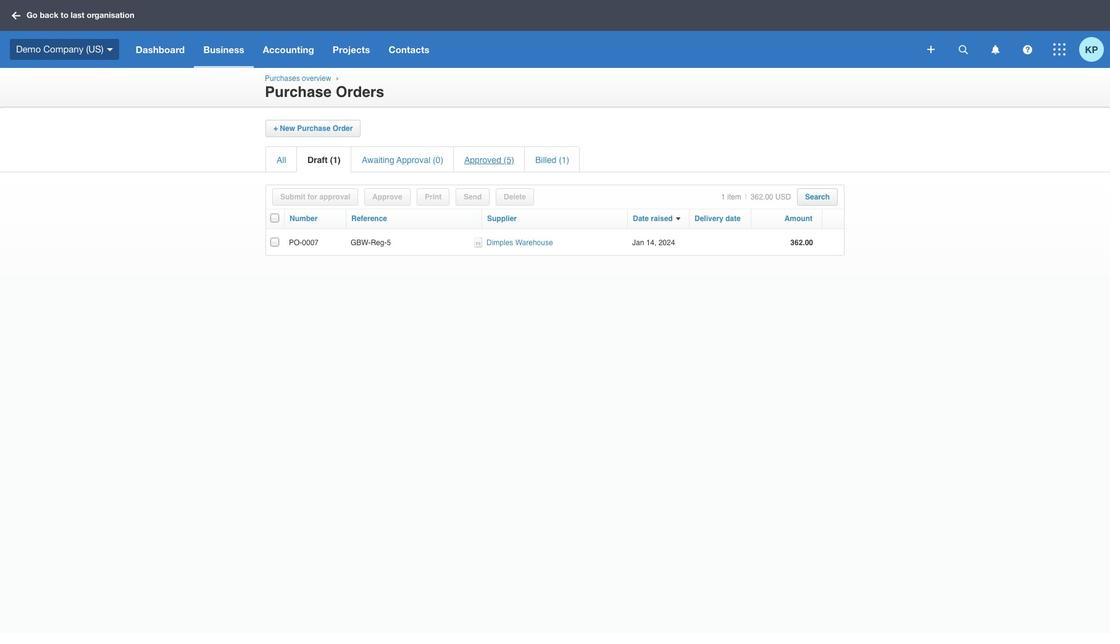 Task type: vqa. For each thing, say whether or not it's contained in the screenshot.
MORE ADD LINE OPTIONS... "Icon"
no



Task type: locate. For each thing, give the bounding box(es) containing it.
dimples warehouse link
[[487, 239, 553, 247]]

approved
[[464, 155, 501, 165]]

+ new purchase order
[[274, 124, 353, 133]]

2 (1) from the left
[[559, 155, 570, 165]]

1 horizontal spatial (1)
[[559, 155, 570, 165]]

back
[[40, 10, 59, 20]]

jan 14, 2024
[[632, 239, 675, 247]]

draft (1)
[[308, 155, 341, 165]]

1 vertical spatial purchase
[[297, 124, 331, 133]]

1 (1) from the left
[[330, 155, 341, 165]]

supplier link
[[487, 214, 517, 223]]

draft
[[308, 155, 328, 165]]

for
[[308, 193, 317, 201]]

362.00 right |
[[751, 193, 774, 201]]

overview
[[302, 74, 331, 83]]

demo
[[16, 44, 41, 54]]

contacts button
[[379, 31, 439, 68]]

purchases overview
[[265, 74, 331, 83]]

supplier
[[487, 214, 517, 223]]

0 horizontal spatial (1)
[[330, 155, 341, 165]]

approval
[[319, 193, 350, 201]]

billed (1) button
[[535, 155, 570, 165]]

reference link
[[351, 214, 387, 223]]

send button
[[464, 193, 482, 201]]

purchase down the purchases overview link
[[265, 83, 332, 101]]

banner
[[0, 0, 1110, 68]]

approve
[[372, 193, 402, 201]]

purchase orders
[[265, 83, 384, 101]]

362.00 down amount
[[791, 239, 813, 247]]

0 vertical spatial 362.00
[[751, 193, 774, 201]]

organisation
[[87, 10, 134, 20]]

svg image
[[12, 11, 20, 19], [1054, 43, 1066, 56], [959, 45, 968, 54], [992, 45, 1000, 54], [1023, 45, 1032, 54], [928, 46, 935, 53]]

gbw-reg-5
[[351, 239, 391, 247]]

date
[[633, 214, 649, 223]]

(1) right draft
[[330, 155, 341, 165]]

company
[[43, 44, 84, 54]]

contacts
[[389, 44, 430, 55]]

number link
[[290, 214, 318, 223]]

banner containing kp
[[0, 0, 1110, 68]]

14,
[[646, 239, 657, 247]]

(1) for billed (1)
[[559, 155, 570, 165]]

(1) for draft (1)
[[330, 155, 341, 165]]

delivery date
[[695, 214, 741, 223]]

print
[[425, 193, 442, 201]]

1 vertical spatial 362.00
[[791, 239, 813, 247]]

1 item | 362.00 usd
[[721, 193, 791, 201]]

purchase right new
[[297, 124, 331, 133]]

dashboard
[[136, 44, 185, 55]]

submit for approval button
[[280, 193, 350, 201]]

orders
[[336, 83, 384, 101]]

all
[[277, 155, 286, 165]]

(1) right billed
[[559, 155, 570, 165]]

362.00
[[751, 193, 774, 201], [791, 239, 813, 247]]

awaiting
[[362, 155, 394, 165]]

accounting button
[[254, 31, 323, 68]]

(us)
[[86, 44, 104, 54]]

delete button
[[504, 193, 526, 201]]

svg image inside the go back to last organisation 'link'
[[12, 11, 20, 19]]

last
[[71, 10, 85, 20]]

purchases overview link
[[265, 74, 331, 83]]

billed
[[535, 155, 557, 165]]

all button
[[277, 155, 286, 165]]

amount link
[[785, 214, 813, 223]]

5
[[387, 239, 391, 247]]

1 horizontal spatial 362.00
[[791, 239, 813, 247]]

purchase
[[265, 83, 332, 101], [297, 124, 331, 133]]

+ new purchase order button
[[274, 124, 353, 133]]

(5)
[[504, 155, 514, 165]]

dimples warehouse
[[487, 239, 553, 247]]



Task type: describe. For each thing, give the bounding box(es) containing it.
awaiting approval (0)
[[362, 155, 443, 165]]

dashboard link
[[126, 31, 194, 68]]

approved (5) button
[[464, 155, 514, 165]]

accounting
[[263, 44, 314, 55]]

draft (1) button
[[308, 155, 341, 165]]

order
[[333, 124, 353, 133]]

projects
[[333, 44, 370, 55]]

po-
[[289, 239, 302, 247]]

reference
[[351, 214, 387, 223]]

0 horizontal spatial 362.00
[[751, 193, 774, 201]]

submit for approval
[[280, 193, 350, 201]]

2024
[[659, 239, 675, 247]]

raised
[[651, 214, 673, 223]]

send
[[464, 193, 482, 201]]

po-0007
[[289, 239, 319, 247]]

amount
[[785, 214, 813, 223]]

approved (5)
[[464, 155, 514, 165]]

delivery
[[695, 214, 724, 223]]

gbw-
[[351, 239, 371, 247]]

new
[[280, 124, 295, 133]]

business button
[[194, 31, 254, 68]]

warehouse
[[515, 239, 553, 247]]

delete
[[504, 193, 526, 201]]

|
[[745, 193, 747, 201]]

print button
[[425, 193, 442, 201]]

(0)
[[433, 155, 443, 165]]

purchases
[[265, 74, 300, 83]]

item
[[728, 193, 742, 201]]

submit
[[280, 193, 305, 201]]

svg image
[[107, 48, 113, 51]]

go back to last organisation
[[27, 10, 134, 20]]

to
[[61, 10, 68, 20]]

search
[[805, 193, 830, 201]]

kp button
[[1080, 31, 1110, 68]]

demo company (us) button
[[0, 31, 126, 68]]

0 vertical spatial purchase
[[265, 83, 332, 101]]

demo company (us)
[[16, 44, 104, 54]]

go
[[27, 10, 38, 20]]

approve button
[[372, 193, 402, 201]]

date raised
[[633, 214, 673, 223]]

projects button
[[323, 31, 379, 68]]

approval
[[397, 155, 430, 165]]

+
[[274, 124, 278, 133]]

dimples
[[487, 239, 513, 247]]

search button
[[805, 193, 830, 201]]

awaiting approval (0) button
[[362, 155, 443, 165]]

jan
[[632, 239, 644, 247]]

usd
[[776, 193, 791, 201]]

reg-
[[371, 239, 387, 247]]

date
[[726, 214, 741, 223]]

delivery date link
[[695, 214, 741, 223]]

number
[[290, 214, 318, 223]]

1
[[721, 193, 725, 201]]

billed (1)
[[535, 155, 570, 165]]

0007
[[302, 239, 319, 247]]

date raised link
[[633, 214, 673, 223]]

kp
[[1085, 44, 1098, 55]]

go back to last organisation link
[[7, 4, 142, 26]]

business
[[203, 44, 244, 55]]



